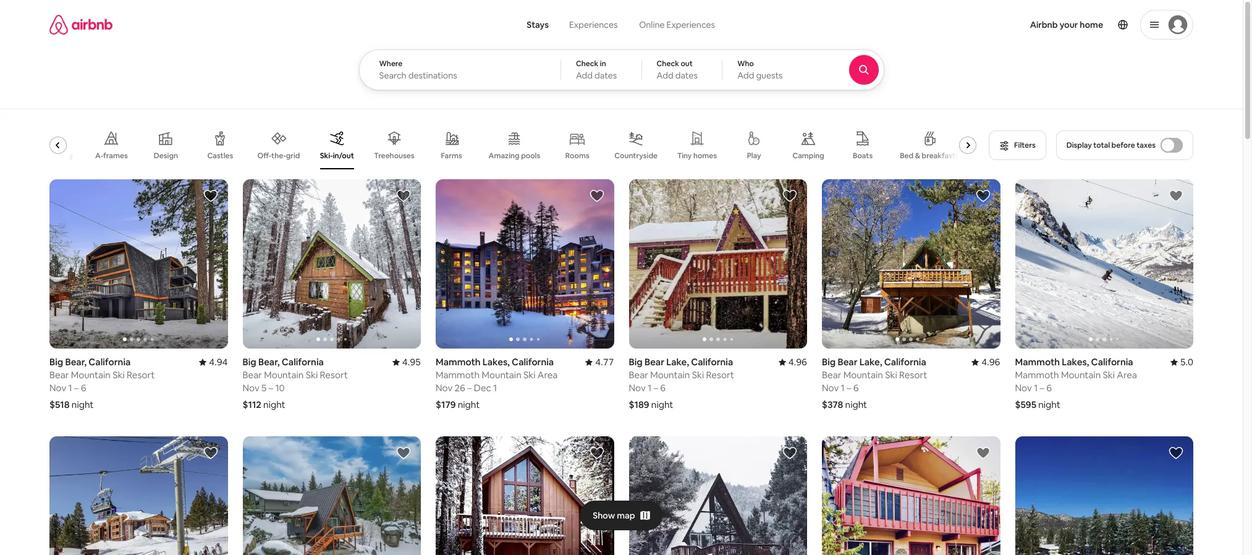 Task type: describe. For each thing, give the bounding box(es) containing it.
ski for big bear, california bear mountain ski resort nov 5 – 10 $112 night
[[306, 369, 318, 381]]

– for $518
[[74, 382, 79, 394]]

mountain for $112
[[264, 369, 304, 381]]

4.96 for big bear lake, california bear mountain ski resort nov 1 – 6 $189 night
[[788, 356, 807, 368]]

1 inside big bear, california bear mountain ski resort nov 1 – 6 $518 night
[[68, 382, 72, 394]]

mountain inside big bear lake, california bear mountain ski resort nov 1 – 6 $189 night
[[650, 369, 690, 381]]

bed
[[900, 151, 914, 161]]

add for check out add dates
[[657, 70, 673, 81]]

mammoth lakes, california mammoth mountain ski area nov 1 – 6 $595 night
[[1015, 356, 1137, 410]]

check for check out add dates
[[657, 59, 679, 69]]

5.0
[[1180, 356, 1193, 368]]

6 inside big bear lake, california bear mountain ski resort nov 1 – 6 $378 night
[[853, 382, 859, 394]]

tiny
[[677, 151, 692, 161]]

california inside big bear lake, california bear mountain ski resort nov 1 – 6 $378 night
[[884, 356, 926, 368]]

area for mammoth lakes, california mammoth mountain ski area nov 26 – dec 1 $179 night
[[538, 369, 558, 381]]

amazing pools
[[489, 151, 540, 161]]

play
[[747, 151, 761, 161]]

check in add dates
[[576, 59, 617, 81]]

night inside big bear, california bear mountain ski resort nov 1 – 6 $518 night
[[72, 399, 94, 410]]

frames
[[103, 151, 128, 161]]

4.96 for big bear lake, california bear mountain ski resort nov 1 – 6 $378 night
[[982, 356, 1000, 368]]

– for $595
[[1040, 382, 1045, 394]]

1 inside big bear lake, california bear mountain ski resort nov 1 – 6 $189 night
[[648, 382, 652, 394]]

total
[[1093, 140, 1110, 150]]

trending
[[42, 151, 73, 161]]

5
[[261, 382, 267, 394]]

4.95
[[402, 356, 421, 368]]

1 add to wishlist: big bear, california image from the left
[[589, 446, 604, 460]]

lakes, for nov 26 – dec 1
[[483, 356, 510, 368]]

4.96 out of 5 average rating image for big bear lake, california bear mountain ski resort nov 1 – 6 $189 night
[[779, 356, 807, 368]]

bear, for 1
[[65, 356, 87, 368]]

airbnb your home link
[[1023, 12, 1111, 38]]

tiny homes
[[677, 151, 717, 161]]

nov for $112
[[243, 382, 259, 394]]

display total before taxes
[[1067, 140, 1156, 150]]

dates for check in add dates
[[595, 70, 617, 81]]

big for big bear lake, california bear mountain ski resort nov 1 – 6 $378 night
[[822, 356, 836, 368]]

nov for $518
[[49, 382, 66, 394]]

profile element
[[745, 0, 1193, 49]]

ski inside big bear lake, california bear mountain ski resort nov 1 – 6 $189 night
[[692, 369, 704, 381]]

boats
[[853, 151, 873, 161]]

$595
[[1015, 399, 1036, 410]]

stays tab panel
[[359, 49, 918, 90]]

off-
[[257, 151, 271, 161]]

dec
[[474, 382, 491, 394]]

bear inside big bear, california bear mountain ski resort nov 1 – 6 $518 night
[[49, 369, 69, 381]]

4.94
[[209, 356, 228, 368]]

2 experiences from the left
[[667, 19, 715, 30]]

home
[[1080, 19, 1103, 30]]

show map
[[593, 510, 635, 521]]

4.96 out of 5 average rating image for big bear lake, california bear mountain ski resort nov 1 – 6 $378 night
[[972, 356, 1000, 368]]

airbnb your home
[[1030, 19, 1103, 30]]

mountain for 1
[[482, 369, 521, 381]]

online
[[639, 19, 665, 30]]

lake, for $189
[[666, 356, 689, 368]]

who
[[737, 59, 754, 69]]

amazing
[[489, 151, 520, 161]]

airbnb
[[1030, 19, 1058, 30]]

your
[[1060, 19, 1078, 30]]

nov for $595
[[1015, 382, 1032, 394]]

filters button
[[989, 130, 1046, 160]]

$179
[[436, 399, 456, 410]]

6 inside mammoth lakes, california mammoth mountain ski area nov 1 – 6 $595 night
[[1047, 382, 1052, 394]]

treehouses
[[374, 151, 414, 161]]

in
[[600, 59, 606, 69]]

camping
[[793, 151, 824, 161]]

grid
[[286, 151, 300, 161]]

– for $112
[[269, 382, 273, 394]]

bear inside 'big bear, california bear mountain ski resort nov 5 – 10 $112 night'
[[243, 369, 262, 381]]

night inside 'big bear, california bear mountain ski resort nov 5 – 10 $112 night'
[[263, 399, 285, 410]]

night inside mammoth lakes, california mammoth mountain ski area nov 26 – dec 1 $179 night
[[458, 399, 480, 410]]

10
[[275, 382, 285, 394]]

4.77 out of 5 average rating image
[[585, 356, 614, 368]]

mountain for $518
[[71, 369, 111, 381]]

display total before taxes button
[[1056, 130, 1193, 160]]

dates for check out add dates
[[675, 70, 698, 81]]

california for mammoth lakes, california mammoth mountain ski area nov 26 – dec 1 $179 night
[[512, 356, 554, 368]]

castles
[[207, 151, 233, 161]]

add to wishlist: arrowbear lake, california image
[[396, 446, 411, 460]]

a-frames
[[95, 151, 128, 161]]

check out add dates
[[657, 59, 698, 81]]

Where field
[[379, 70, 541, 81]]

farms
[[441, 151, 462, 161]]

big for big bear, california bear mountain ski resort nov 5 – 10 $112 night
[[243, 356, 256, 368]]

in/out
[[333, 151, 354, 161]]

who add guests
[[737, 59, 783, 81]]

countryside
[[614, 151, 658, 161]]

stays
[[527, 19, 549, 30]]

guests
[[756, 70, 783, 81]]

add to wishlist: mammoth lakes, california image
[[1169, 189, 1184, 203]]

area for mammoth lakes, california mammoth mountain ski area nov 1 – 6 $595 night
[[1117, 369, 1137, 381]]

none search field containing stays
[[359, 0, 918, 90]]

lake, for $378
[[859, 356, 882, 368]]

a-
[[95, 151, 103, 161]]

out
[[681, 59, 693, 69]]

show
[[593, 510, 615, 521]]



Task type: locate. For each thing, give the bounding box(es) containing it.
2 mountain from the left
[[264, 369, 304, 381]]

2 bear, from the left
[[258, 356, 280, 368]]

2 ski from the left
[[306, 369, 318, 381]]

1 – from the left
[[74, 382, 79, 394]]

lakes, inside mammoth lakes, california mammoth mountain ski area nov 26 – dec 1 $179 night
[[483, 356, 510, 368]]

add to wishlist: mammoth lakes, california image
[[589, 189, 604, 203], [203, 446, 218, 460]]

5 mountain from the left
[[843, 369, 883, 381]]

rooms
[[565, 151, 589, 161]]

big for big bear lake, california bear mountain ski resort nov 1 – 6 $189 night
[[629, 356, 643, 368]]

homes
[[693, 151, 717, 161]]

1 horizontal spatial lakes,
[[1062, 356, 1089, 368]]

1 right dec
[[493, 382, 497, 394]]

4 resort from the left
[[899, 369, 927, 381]]

add inside the check in add dates
[[576, 70, 593, 81]]

experiences inside button
[[569, 19, 618, 30]]

show map button
[[580, 501, 662, 530]]

add down experiences button
[[576, 70, 593, 81]]

3 resort from the left
[[706, 369, 734, 381]]

2 resort from the left
[[320, 369, 348, 381]]

dates inside check out add dates
[[675, 70, 698, 81]]

add to wishlist: big bear, california image
[[589, 446, 604, 460], [782, 446, 797, 460]]

mammoth
[[436, 356, 481, 368], [1015, 356, 1060, 368], [436, 369, 480, 381], [1015, 369, 1059, 381]]

experiences up in
[[569, 19, 618, 30]]

2 california from the left
[[282, 356, 324, 368]]

4.77
[[595, 356, 614, 368]]

1 horizontal spatial area
[[1117, 369, 1137, 381]]

– inside mammoth lakes, california mammoth mountain ski area nov 1 – 6 $595 night
[[1040, 382, 1045, 394]]

add inside check out add dates
[[657, 70, 673, 81]]

2 6 from the left
[[660, 382, 666, 394]]

nov inside 'big bear, california bear mountain ski resort nov 5 – 10 $112 night'
[[243, 382, 259, 394]]

check for check in add dates
[[576, 59, 598, 69]]

0 horizontal spatial add
[[576, 70, 593, 81]]

mammoth lakes, california mammoth mountain ski area nov 26 – dec 1 $179 night
[[436, 356, 558, 410]]

ski-in/out
[[320, 151, 354, 161]]

california inside mammoth lakes, california mammoth mountain ski area nov 1 – 6 $595 night
[[1091, 356, 1133, 368]]

bear, up 5 on the left of the page
[[258, 356, 280, 368]]

4 1 from the left
[[841, 382, 845, 394]]

night down 10
[[263, 399, 285, 410]]

1 horizontal spatial add to wishlist: mammoth lakes, california image
[[589, 189, 604, 203]]

online experiences
[[639, 19, 715, 30]]

5 – from the left
[[847, 382, 851, 394]]

0 vertical spatial add to wishlist: mammoth lakes, california image
[[589, 189, 604, 203]]

night right the $595
[[1038, 399, 1060, 410]]

ski for mammoth lakes, california mammoth mountain ski area nov 1 – 6 $595 night
[[1103, 369, 1115, 381]]

1 inside mammoth lakes, california mammoth mountain ski area nov 26 – dec 1 $179 night
[[493, 382, 497, 394]]

6 ski from the left
[[1103, 369, 1115, 381]]

dates
[[595, 70, 617, 81], [675, 70, 698, 81]]

add to wishlist: big bear, california image
[[203, 189, 218, 203], [396, 189, 411, 203], [976, 446, 990, 460], [1169, 446, 1184, 460]]

4 – from the left
[[654, 382, 658, 394]]

3 big from the left
[[629, 356, 643, 368]]

nov left 26
[[436, 382, 453, 394]]

pools
[[521, 151, 540, 161]]

nov up $189
[[629, 382, 646, 394]]

– inside big bear lake, california bear mountain ski resort nov 1 – 6 $378 night
[[847, 382, 851, 394]]

2 night from the left
[[263, 399, 285, 410]]

1 bear, from the left
[[65, 356, 87, 368]]

mountain for $595
[[1061, 369, 1101, 381]]

1 ski from the left
[[113, 369, 125, 381]]

add down who
[[737, 70, 754, 81]]

ski for big bear, california bear mountain ski resort nov 1 – 6 $518 night
[[113, 369, 125, 381]]

ski for mammoth lakes, california mammoth mountain ski area nov 26 – dec 1 $179 night
[[524, 369, 536, 381]]

0 horizontal spatial dates
[[595, 70, 617, 81]]

4 nov from the left
[[629, 382, 646, 394]]

off-the-grid
[[257, 151, 300, 161]]

– inside big bear lake, california bear mountain ski resort nov 1 – 6 $189 night
[[654, 382, 658, 394]]

1
[[68, 382, 72, 394], [493, 382, 497, 394], [648, 382, 652, 394], [841, 382, 845, 394], [1034, 382, 1038, 394]]

lake, inside big bear lake, california bear mountain ski resort nov 1 – 6 $378 night
[[859, 356, 882, 368]]

california for big bear, california bear mountain ski resort nov 5 – 10 $112 night
[[282, 356, 324, 368]]

nov left 5 on the left of the page
[[243, 382, 259, 394]]

1 horizontal spatial dates
[[675, 70, 698, 81]]

6 inside big bear, california bear mountain ski resort nov 1 – 6 $518 night
[[81, 382, 86, 394]]

3 nov from the left
[[436, 382, 453, 394]]

5 night from the left
[[845, 399, 867, 410]]

2 lakes, from the left
[[1062, 356, 1089, 368]]

bed & breakfasts
[[900, 151, 959, 161]]

6 nov from the left
[[1015, 382, 1032, 394]]

1 4.96 out of 5 average rating image from the left
[[779, 356, 807, 368]]

dates down in
[[595, 70, 617, 81]]

dates inside the check in add dates
[[595, 70, 617, 81]]

1 horizontal spatial add to wishlist: big bear, california image
[[782, 446, 797, 460]]

3 add from the left
[[737, 70, 754, 81]]

add
[[576, 70, 593, 81], [657, 70, 673, 81], [737, 70, 754, 81]]

bear, for 5
[[258, 356, 280, 368]]

1 night from the left
[[72, 399, 94, 410]]

mountain
[[71, 369, 111, 381], [264, 369, 304, 381], [482, 369, 521, 381], [650, 369, 690, 381], [843, 369, 883, 381], [1061, 369, 1101, 381]]

1 up the $595
[[1034, 382, 1038, 394]]

0 horizontal spatial lakes,
[[483, 356, 510, 368]]

experiences right "online"
[[667, 19, 715, 30]]

big bear, california bear mountain ski resort nov 5 – 10 $112 night
[[243, 356, 348, 410]]

ski inside mammoth lakes, california mammoth mountain ski area nov 1 – 6 $595 night
[[1103, 369, 1115, 381]]

0 horizontal spatial lake,
[[666, 356, 689, 368]]

2 4.96 out of 5 average rating image from the left
[[972, 356, 1000, 368]]

group
[[40, 121, 982, 169], [49, 179, 228, 349], [243, 179, 421, 349], [436, 179, 614, 349], [629, 179, 807, 349], [822, 179, 1000, 349], [1015, 179, 1193, 349], [49, 436, 228, 555], [243, 436, 421, 555], [436, 436, 614, 555], [629, 436, 807, 555], [822, 436, 1000, 555], [1015, 436, 1193, 555]]

dates down out
[[675, 70, 698, 81]]

check inside the check in add dates
[[576, 59, 598, 69]]

3 mountain from the left
[[482, 369, 521, 381]]

bear, up '$518'
[[65, 356, 87, 368]]

resort inside 'big bear, california bear mountain ski resort nov 5 – 10 $112 night'
[[320, 369, 348, 381]]

mountain inside big bear lake, california bear mountain ski resort nov 1 – 6 $378 night
[[843, 369, 883, 381]]

5 california from the left
[[884, 356, 926, 368]]

2 area from the left
[[1117, 369, 1137, 381]]

4.94 out of 5 average rating image
[[199, 356, 228, 368]]

area inside mammoth lakes, california mammoth mountain ski area nov 1 – 6 $595 night
[[1117, 369, 1137, 381]]

night right $189
[[651, 399, 673, 410]]

mountain inside mammoth lakes, california mammoth mountain ski area nov 1 – 6 $595 night
[[1061, 369, 1101, 381]]

night inside big bear lake, california bear mountain ski resort nov 1 – 6 $378 night
[[845, 399, 867, 410]]

ski inside 'big bear, california bear mountain ski resort nov 5 – 10 $112 night'
[[306, 369, 318, 381]]

area
[[538, 369, 558, 381], [1117, 369, 1137, 381]]

1 horizontal spatial add to wishlist: big bear lake, california image
[[976, 189, 990, 203]]

– inside mammoth lakes, california mammoth mountain ski area nov 26 – dec 1 $179 night
[[467, 382, 472, 394]]

3 – from the left
[[467, 382, 472, 394]]

check inside check out add dates
[[657, 59, 679, 69]]

$189
[[629, 399, 649, 410]]

what can we help you find? tab list
[[517, 12, 628, 37]]

check left out
[[657, 59, 679, 69]]

0 horizontal spatial 4.96 out of 5 average rating image
[[779, 356, 807, 368]]

1 1 from the left
[[68, 382, 72, 394]]

night inside big bear lake, california bear mountain ski resort nov 1 – 6 $189 night
[[651, 399, 673, 410]]

big bear lake, california bear mountain ski resort nov 1 – 6 $189 night
[[629, 356, 734, 410]]

6 mountain from the left
[[1061, 369, 1101, 381]]

3 ski from the left
[[524, 369, 536, 381]]

1 dates from the left
[[595, 70, 617, 81]]

1 horizontal spatial check
[[657, 59, 679, 69]]

add to wishlist: big bear lake, california image down filters button
[[976, 189, 990, 203]]

nov inside mammoth lakes, california mammoth mountain ski area nov 1 – 6 $595 night
[[1015, 382, 1032, 394]]

add to wishlist: big bear lake, california image for big bear lake, california bear mountain ski resort nov 1 – 6 $189 night
[[782, 189, 797, 203]]

2 add to wishlist: big bear, california image from the left
[[782, 446, 797, 460]]

3 1 from the left
[[648, 382, 652, 394]]

1 lake, from the left
[[666, 356, 689, 368]]

2 1 from the left
[[493, 382, 497, 394]]

ski
[[113, 369, 125, 381], [306, 369, 318, 381], [524, 369, 536, 381], [692, 369, 704, 381], [885, 369, 897, 381], [1103, 369, 1115, 381]]

1 horizontal spatial lake,
[[859, 356, 882, 368]]

breakfasts
[[922, 151, 959, 161]]

6 night from the left
[[1038, 399, 1060, 410]]

1 up '$518'
[[68, 382, 72, 394]]

1 mountain from the left
[[71, 369, 111, 381]]

1 experiences from the left
[[569, 19, 618, 30]]

california for mammoth lakes, california mammoth mountain ski area nov 1 – 6 $595 night
[[1091, 356, 1133, 368]]

california inside big bear, california bear mountain ski resort nov 1 – 6 $518 night
[[89, 356, 131, 368]]

display
[[1067, 140, 1092, 150]]

design
[[154, 151, 178, 161]]

big inside big bear lake, california bear mountain ski resort nov 1 – 6 $189 night
[[629, 356, 643, 368]]

1 horizontal spatial 4.96 out of 5 average rating image
[[972, 356, 1000, 368]]

3 california from the left
[[512, 356, 554, 368]]

big right 4.94
[[243, 356, 256, 368]]

6 – from the left
[[1040, 382, 1045, 394]]

mountain inside mammoth lakes, california mammoth mountain ski area nov 26 – dec 1 $179 night
[[482, 369, 521, 381]]

4 ski from the left
[[692, 369, 704, 381]]

filters
[[1014, 140, 1036, 150]]

add to wishlist: big bear lake, california image
[[782, 189, 797, 203], [976, 189, 990, 203]]

1 horizontal spatial experiences
[[667, 19, 715, 30]]

4 night from the left
[[651, 399, 673, 410]]

&
[[915, 151, 920, 161]]

1 up $378
[[841, 382, 845, 394]]

nov inside big bear lake, california bear mountain ski resort nov 1 – 6 $189 night
[[629, 382, 646, 394]]

2 lake, from the left
[[859, 356, 882, 368]]

– inside big bear, california bear mountain ski resort nov 1 – 6 $518 night
[[74, 382, 79, 394]]

4 big from the left
[[822, 356, 836, 368]]

nov up $378
[[822, 382, 839, 394]]

experiences button
[[559, 12, 628, 37]]

nov inside mammoth lakes, california mammoth mountain ski area nov 26 – dec 1 $179 night
[[436, 382, 453, 394]]

1 inside big bear lake, california bear mountain ski resort nov 1 – 6 $378 night
[[841, 382, 845, 394]]

3 night from the left
[[458, 399, 480, 410]]

1 6 from the left
[[81, 382, 86, 394]]

1 up $189
[[648, 382, 652, 394]]

1 nov from the left
[[49, 382, 66, 394]]

0 horizontal spatial add to wishlist: big bear lake, california image
[[782, 189, 797, 203]]

add down online experiences
[[657, 70, 673, 81]]

0 horizontal spatial 4.96
[[788, 356, 807, 368]]

night
[[72, 399, 94, 410], [263, 399, 285, 410], [458, 399, 480, 410], [651, 399, 673, 410], [845, 399, 867, 410], [1038, 399, 1060, 410]]

bear, inside big bear, california bear mountain ski resort nov 1 – 6 $518 night
[[65, 356, 87, 368]]

mountain inside 'big bear, california bear mountain ski resort nov 5 – 10 $112 night'
[[264, 369, 304, 381]]

lake,
[[666, 356, 689, 368], [859, 356, 882, 368]]

california inside mammoth lakes, california mammoth mountain ski area nov 26 – dec 1 $179 night
[[512, 356, 554, 368]]

resort
[[127, 369, 155, 381], [320, 369, 348, 381], [706, 369, 734, 381], [899, 369, 927, 381]]

california inside 'big bear, california bear mountain ski resort nov 5 – 10 $112 night'
[[282, 356, 324, 368]]

nov
[[49, 382, 66, 394], [243, 382, 259, 394], [436, 382, 453, 394], [629, 382, 646, 394], [822, 382, 839, 394], [1015, 382, 1032, 394]]

ski inside big bear lake, california bear mountain ski resort nov 1 – 6 $378 night
[[885, 369, 897, 381]]

1 add from the left
[[576, 70, 593, 81]]

1 4.96 from the left
[[788, 356, 807, 368]]

1 lakes, from the left
[[483, 356, 510, 368]]

0 horizontal spatial experiences
[[569, 19, 618, 30]]

lake, inside big bear lake, california bear mountain ski resort nov 1 – 6 $189 night
[[666, 356, 689, 368]]

1 big from the left
[[49, 356, 63, 368]]

6 california from the left
[[1091, 356, 1133, 368]]

2 nov from the left
[[243, 382, 259, 394]]

4 california from the left
[[691, 356, 733, 368]]

$518
[[49, 399, 70, 410]]

1 inside mammoth lakes, california mammoth mountain ski area nov 1 – 6 $595 night
[[1034, 382, 1038, 394]]

online experiences link
[[628, 12, 726, 37]]

nov inside big bear, california bear mountain ski resort nov 1 – 6 $518 night
[[49, 382, 66, 394]]

2 add from the left
[[657, 70, 673, 81]]

ski inside mammoth lakes, california mammoth mountain ski area nov 26 – dec 1 $179 night
[[524, 369, 536, 381]]

big inside big bear lake, california bear mountain ski resort nov 1 – 6 $378 night
[[822, 356, 836, 368]]

california for big bear, california bear mountain ski resort nov 1 – 6 $518 night
[[89, 356, 131, 368]]

2 dates from the left
[[675, 70, 698, 81]]

the-
[[271, 151, 286, 161]]

3 6 from the left
[[853, 382, 859, 394]]

1 horizontal spatial 4.96
[[982, 356, 1000, 368]]

big inside 'big bear, california bear mountain ski resort nov 5 – 10 $112 night'
[[243, 356, 256, 368]]

1 area from the left
[[538, 369, 558, 381]]

0 horizontal spatial add to wishlist: mammoth lakes, california image
[[203, 446, 218, 460]]

big up '$518'
[[49, 356, 63, 368]]

big bear lake, california bear mountain ski resort nov 1 – 6 $378 night
[[822, 356, 927, 410]]

ski inside big bear, california bear mountain ski resort nov 1 – 6 $518 night
[[113, 369, 125, 381]]

california
[[89, 356, 131, 368], [282, 356, 324, 368], [512, 356, 554, 368], [691, 356, 733, 368], [884, 356, 926, 368], [1091, 356, 1133, 368]]

2 4.96 from the left
[[982, 356, 1000, 368]]

4 6 from the left
[[1047, 382, 1052, 394]]

add inside who add guests
[[737, 70, 754, 81]]

bear,
[[65, 356, 87, 368], [258, 356, 280, 368]]

add to wishlist: big bear lake, california image down camping
[[782, 189, 797, 203]]

stays button
[[517, 12, 559, 37]]

lakes, inside mammoth lakes, california mammoth mountain ski area nov 1 – 6 $595 night
[[1062, 356, 1089, 368]]

area inside mammoth lakes, california mammoth mountain ski area nov 26 – dec 1 $179 night
[[538, 369, 558, 381]]

1 horizontal spatial bear,
[[258, 356, 280, 368]]

4.96
[[788, 356, 807, 368], [982, 356, 1000, 368]]

lakes, for nov 1 – 6
[[1062, 356, 1089, 368]]

big
[[49, 356, 63, 368], [243, 356, 256, 368], [629, 356, 643, 368], [822, 356, 836, 368]]

2 check from the left
[[657, 59, 679, 69]]

0 horizontal spatial check
[[576, 59, 598, 69]]

1 horizontal spatial add
[[657, 70, 673, 81]]

0 horizontal spatial bear,
[[65, 356, 87, 368]]

bear
[[645, 356, 664, 368], [838, 356, 858, 368], [49, 369, 69, 381], [243, 369, 262, 381], [629, 369, 648, 381], [822, 369, 841, 381]]

–
[[74, 382, 79, 394], [269, 382, 273, 394], [467, 382, 472, 394], [654, 382, 658, 394], [847, 382, 851, 394], [1040, 382, 1045, 394]]

4.95 out of 5 average rating image
[[392, 356, 421, 368]]

6
[[81, 382, 86, 394], [660, 382, 666, 394], [853, 382, 859, 394], [1047, 382, 1052, 394]]

big bear, california bear mountain ski resort nov 1 – 6 $518 night
[[49, 356, 155, 410]]

night down 26
[[458, 399, 480, 410]]

nov up the $595
[[1015, 382, 1032, 394]]

6 inside big bear lake, california bear mountain ski resort nov 1 – 6 $189 night
[[660, 382, 666, 394]]

resort inside big bear lake, california bear mountain ski resort nov 1 – 6 $378 night
[[899, 369, 927, 381]]

night right $378
[[845, 399, 867, 410]]

check left in
[[576, 59, 598, 69]]

$112
[[243, 399, 261, 410]]

2 – from the left
[[269, 382, 273, 394]]

add for check in add dates
[[576, 70, 593, 81]]

4 mountain from the left
[[650, 369, 690, 381]]

night inside mammoth lakes, california mammoth mountain ski area nov 1 – 6 $595 night
[[1038, 399, 1060, 410]]

5 ski from the left
[[885, 369, 897, 381]]

– inside 'big bear, california bear mountain ski resort nov 5 – 10 $112 night'
[[269, 382, 273, 394]]

1 california from the left
[[89, 356, 131, 368]]

2 big from the left
[[243, 356, 256, 368]]

taxes
[[1137, 140, 1156, 150]]

mountain inside big bear, california bear mountain ski resort nov 1 – 6 $518 night
[[71, 369, 111, 381]]

1 vertical spatial add to wishlist: mammoth lakes, california image
[[203, 446, 218, 460]]

– for $179
[[467, 382, 472, 394]]

where
[[379, 59, 403, 69]]

2 horizontal spatial add
[[737, 70, 754, 81]]

big inside big bear, california bear mountain ski resort nov 1 – 6 $518 night
[[49, 356, 63, 368]]

$378
[[822, 399, 843, 410]]

0 horizontal spatial add to wishlist: big bear, california image
[[589, 446, 604, 460]]

resort inside big bear, california bear mountain ski resort nov 1 – 6 $518 night
[[127, 369, 155, 381]]

before
[[1112, 140, 1135, 150]]

big up $378
[[822, 356, 836, 368]]

5 nov from the left
[[822, 382, 839, 394]]

26
[[455, 382, 465, 394]]

2 add to wishlist: big bear lake, california image from the left
[[976, 189, 990, 203]]

lakes,
[[483, 356, 510, 368], [1062, 356, 1089, 368]]

5 1 from the left
[[1034, 382, 1038, 394]]

group containing off-the-grid
[[40, 121, 982, 169]]

ski-
[[320, 151, 333, 161]]

big right 4.77
[[629, 356, 643, 368]]

bear, inside 'big bear, california bear mountain ski resort nov 5 – 10 $112 night'
[[258, 356, 280, 368]]

california inside big bear lake, california bear mountain ski resort nov 1 – 6 $189 night
[[691, 356, 733, 368]]

resort inside big bear lake, california bear mountain ski resort nov 1 – 6 $189 night
[[706, 369, 734, 381]]

5.0 out of 5 average rating image
[[1170, 356, 1193, 368]]

add to wishlist: big bear lake, california image for big bear lake, california bear mountain ski resort nov 1 – 6 $378 night
[[976, 189, 990, 203]]

map
[[617, 510, 635, 521]]

4.96 out of 5 average rating image
[[779, 356, 807, 368], [972, 356, 1000, 368]]

None search field
[[359, 0, 918, 90]]

night right '$518'
[[72, 399, 94, 410]]

nov inside big bear lake, california bear mountain ski resort nov 1 – 6 $378 night
[[822, 382, 839, 394]]

nov up '$518'
[[49, 382, 66, 394]]

experiences
[[569, 19, 618, 30], [667, 19, 715, 30]]

check
[[576, 59, 598, 69], [657, 59, 679, 69]]

1 resort from the left
[[127, 369, 155, 381]]

1 check from the left
[[576, 59, 598, 69]]

nov for $179
[[436, 382, 453, 394]]

big for big bear, california bear mountain ski resort nov 1 – 6 $518 night
[[49, 356, 63, 368]]

0 horizontal spatial area
[[538, 369, 558, 381]]

1 add to wishlist: big bear lake, california image from the left
[[782, 189, 797, 203]]



Task type: vqa. For each thing, say whether or not it's contained in the screenshot.
the the-
yes



